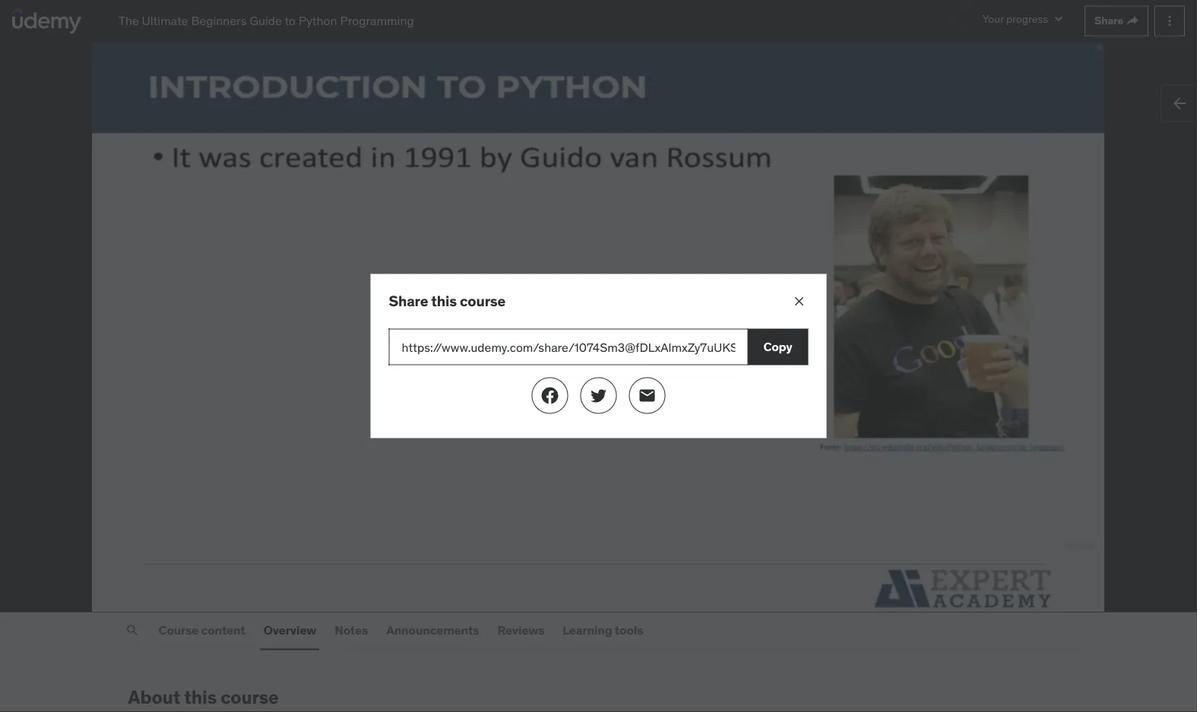 Task type: locate. For each thing, give the bounding box(es) containing it.
1 horizontal spatial medium image
[[590, 387, 608, 405]]

1 vertical spatial course
[[221, 686, 279, 709]]

0 vertical spatial course
[[460, 292, 506, 310]]

this
[[431, 292, 457, 310], [184, 686, 217, 709]]

this for share
[[431, 292, 457, 310]]

1 vertical spatial this
[[184, 686, 217, 709]]

0 horizontal spatial course
[[221, 686, 279, 709]]

close modal image
[[792, 294, 807, 309]]

reviews button
[[495, 613, 548, 649]]

none text field inside share this course dialog
[[389, 329, 748, 365]]

this inside dialog
[[431, 292, 457, 310]]

1 horizontal spatial course
[[460, 292, 506, 310]]

share inside dialog
[[389, 292, 428, 310]]

2 horizontal spatial medium image
[[1171, 94, 1189, 113]]

learning tools button
[[560, 613, 647, 649]]

0 horizontal spatial this
[[184, 686, 217, 709]]

medium image
[[1171, 94, 1189, 113], [541, 387, 559, 405], [590, 387, 608, 405]]

xsmall image
[[1127, 15, 1139, 27]]

0 horizontal spatial share
[[389, 292, 428, 310]]

overview
[[264, 623, 316, 638]]

0 vertical spatial this
[[431, 292, 457, 310]]

None text field
[[389, 329, 748, 365]]

0 horizontal spatial medium image
[[541, 387, 559, 405]]

the ultimate beginners guide to python programming link
[[119, 12, 414, 29]]

1 horizontal spatial share
[[1095, 14, 1124, 27]]

share
[[1095, 14, 1124, 27], [389, 292, 428, 310]]

tools
[[615, 623, 643, 638]]

share for share this course
[[389, 292, 428, 310]]

course for about this course
[[221, 686, 279, 709]]

share inside button
[[1095, 14, 1124, 27]]

the ultimate beginners guide to python programming
[[119, 13, 414, 28]]

course inside dialog
[[460, 292, 506, 310]]

share button
[[1085, 6, 1149, 36]]

course content
[[159, 623, 245, 638]]

beginners
[[191, 13, 247, 28]]

course
[[460, 292, 506, 310], [221, 686, 279, 709]]

this for about
[[184, 686, 217, 709]]

course content button
[[156, 613, 248, 649]]

0 vertical spatial share
[[1095, 14, 1124, 27]]

1 vertical spatial share
[[389, 292, 428, 310]]

course for share this course
[[460, 292, 506, 310]]

reviews
[[498, 623, 545, 638]]

guide
[[250, 13, 282, 28]]

1 horizontal spatial this
[[431, 292, 457, 310]]



Task type: describe. For each thing, give the bounding box(es) containing it.
about this course
[[128, 686, 279, 709]]

to
[[285, 13, 296, 28]]

udemy image
[[12, 8, 81, 34]]

ultimate
[[142, 13, 188, 28]]

share for share
[[1095, 14, 1124, 27]]

copy
[[764, 339, 793, 355]]

learning
[[563, 623, 612, 638]]

announcements
[[386, 623, 479, 638]]

notes
[[335, 623, 368, 638]]

share this course
[[389, 292, 506, 310]]

overview button
[[261, 613, 320, 649]]

learning tools
[[563, 623, 643, 638]]

course
[[159, 623, 199, 638]]

notes button
[[332, 613, 371, 649]]

medium image
[[638, 387, 657, 405]]

programming
[[340, 13, 414, 28]]

content
[[201, 623, 245, 638]]

announcements button
[[383, 613, 482, 649]]

copy button
[[748, 329, 809, 365]]

share this course dialog
[[371, 274, 827, 438]]

the
[[119, 13, 139, 28]]

search image
[[125, 623, 140, 638]]

about
[[128, 686, 180, 709]]

python
[[299, 13, 337, 28]]



Task type: vqa. For each thing, say whether or not it's contained in the screenshot.
The
yes



